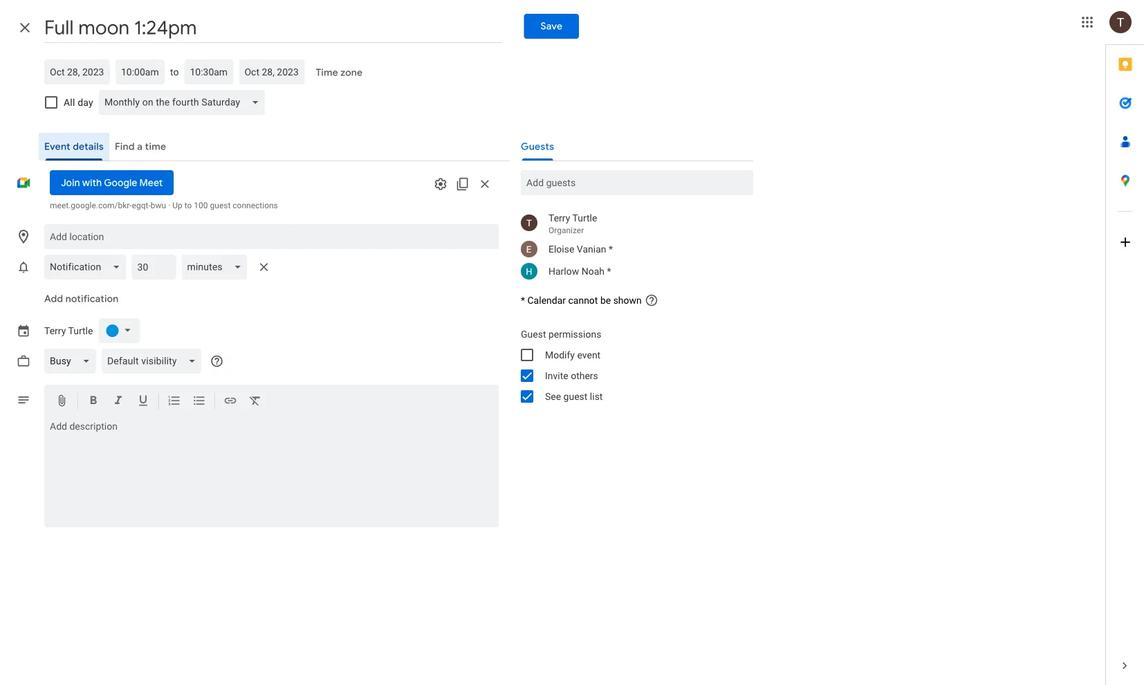 Task type: describe. For each thing, give the bounding box(es) containing it.
day
[[78, 97, 93, 108]]

google
[[104, 176, 137, 189]]

bulleted list image
[[192, 394, 206, 410]]

0 vertical spatial to
[[170, 66, 179, 78]]

underline image
[[136, 394, 150, 410]]

eloise vanian *
[[549, 243, 613, 255]]

insert link image
[[224, 394, 237, 410]]

join with google meet
[[61, 176, 163, 189]]

0 horizontal spatial guest
[[210, 201, 231, 210]]

italic image
[[111, 394, 125, 410]]

·
[[168, 201, 170, 210]]

harlow noah tree item
[[510, 260, 754, 282]]

terry for terry turtle
[[44, 325, 66, 337]]

event
[[578, 349, 601, 361]]

all day
[[64, 97, 93, 108]]

terry turtle, organizer tree item
[[510, 209, 754, 238]]

invite others
[[545, 370, 599, 381]]

see guest list
[[545, 391, 603, 402]]

permissions
[[549, 328, 602, 340]]

up
[[173, 201, 183, 210]]

meet.google.com/bkr-egqt-bwu · up to 100 guest connections
[[50, 201, 278, 210]]

be
[[601, 295, 611, 306]]

modify event
[[545, 349, 601, 361]]

eloise vanian tree item
[[510, 238, 754, 260]]

Title text field
[[44, 12, 502, 43]]

Start time text field
[[121, 64, 159, 80]]

add
[[44, 293, 63, 305]]

Description text field
[[44, 421, 499, 525]]

noah
[[582, 265, 605, 277]]

turtle for terry turtle organizer
[[573, 212, 598, 224]]

numbered list image
[[167, 394, 181, 410]]

100
[[194, 201, 208, 210]]

join
[[61, 176, 80, 189]]

formatting options toolbar
[[44, 385, 499, 418]]

terry turtle organizer
[[549, 212, 598, 235]]

End time text field
[[190, 64, 228, 80]]

time
[[316, 66, 338, 79]]

others
[[571, 370, 599, 381]]



Task type: vqa. For each thing, say whether or not it's contained in the screenshot.
bottommost the "*"
yes



Task type: locate. For each thing, give the bounding box(es) containing it.
1 vertical spatial turtle
[[68, 325, 93, 337]]

save
[[541, 20, 563, 33]]

1 vertical spatial to
[[185, 201, 192, 210]]

0 vertical spatial *
[[609, 243, 613, 255]]

see
[[545, 391, 561, 402]]

egqt-
[[132, 201, 151, 210]]

1 horizontal spatial terry
[[549, 212, 571, 224]]

* inside eloise vanian tree item
[[609, 243, 613, 255]]

Minutes in advance for notification number field
[[137, 255, 171, 280]]

all
[[64, 97, 75, 108]]

save button
[[524, 14, 579, 39]]

0 horizontal spatial to
[[170, 66, 179, 78]]

guest
[[521, 328, 546, 340]]

0 horizontal spatial terry
[[44, 325, 66, 337]]

to right up
[[185, 201, 192, 210]]

* left calendar
[[521, 295, 525, 306]]

harlow
[[549, 265, 579, 277]]

organizer
[[549, 226, 584, 235]]

turtle
[[573, 212, 598, 224], [68, 325, 93, 337]]

modify
[[545, 349, 575, 361]]

connections
[[233, 201, 278, 210]]

add notification button
[[39, 282, 124, 316]]

cannot
[[569, 295, 598, 306]]

list
[[590, 391, 603, 402]]

0 vertical spatial terry
[[549, 212, 571, 224]]

0 vertical spatial guest
[[210, 201, 231, 210]]

with
[[82, 176, 102, 189]]

remove formatting image
[[248, 394, 262, 410]]

terry inside terry turtle organizer
[[549, 212, 571, 224]]

* for harlow noah *
[[607, 265, 611, 277]]

group containing guest permissions
[[510, 324, 754, 407]]

time zone button
[[310, 60, 368, 85]]

* for eloise vanian *
[[609, 243, 613, 255]]

calendar
[[528, 295, 566, 306]]

* inside harlow noah tree item
[[607, 265, 611, 277]]

turtle for terry turtle
[[68, 325, 93, 337]]

notification
[[65, 293, 119, 305]]

turtle up the organizer in the top of the page
[[573, 212, 598, 224]]

turtle inside terry turtle organizer
[[573, 212, 598, 224]]

terry for terry turtle organizer
[[549, 212, 571, 224]]

tab list
[[1107, 45, 1145, 646]]

guest left "list" at right bottom
[[564, 391, 588, 402]]

guest permissions
[[521, 328, 602, 340]]

End date text field
[[245, 64, 299, 80]]

1 horizontal spatial to
[[185, 201, 192, 210]]

time zone
[[316, 66, 363, 79]]

30 minutes before element
[[44, 252, 275, 282]]

Guests text field
[[527, 170, 748, 195]]

1 vertical spatial *
[[607, 265, 611, 277]]

to left end time text box
[[170, 66, 179, 78]]

bwu
[[151, 201, 166, 210]]

* right the vanian
[[609, 243, 613, 255]]

1 vertical spatial guest
[[564, 391, 588, 402]]

shown
[[614, 295, 642, 306]]

vanian
[[577, 243, 607, 255]]

guests invited to this event. tree
[[510, 209, 754, 282]]

zone
[[341, 66, 363, 79]]

Start date text field
[[50, 64, 105, 80]]

eloise
[[549, 243, 575, 255]]

* right noah
[[607, 265, 611, 277]]

1 horizontal spatial turtle
[[573, 212, 598, 224]]

2 vertical spatial *
[[521, 295, 525, 306]]

1 horizontal spatial guest
[[564, 391, 588, 402]]

meet
[[140, 176, 163, 189]]

0 vertical spatial turtle
[[573, 212, 598, 224]]

to
[[170, 66, 179, 78], [185, 201, 192, 210]]

guest
[[210, 201, 231, 210], [564, 391, 588, 402]]

*
[[609, 243, 613, 255], [607, 265, 611, 277], [521, 295, 525, 306]]

turtle down add notification
[[68, 325, 93, 337]]

meet.google.com/bkr-
[[50, 201, 132, 210]]

terry
[[549, 212, 571, 224], [44, 325, 66, 337]]

invite
[[545, 370, 569, 381]]

* calendar cannot be shown
[[521, 295, 642, 306]]

None field
[[99, 90, 271, 115], [44, 255, 132, 280], [182, 255, 253, 280], [44, 349, 102, 374], [102, 349, 207, 374], [99, 90, 271, 115], [44, 255, 132, 280], [182, 255, 253, 280], [44, 349, 102, 374], [102, 349, 207, 374]]

guest right 100
[[210, 201, 231, 210]]

bold image
[[87, 394, 100, 410]]

terry up the organizer in the top of the page
[[549, 212, 571, 224]]

1 vertical spatial terry
[[44, 325, 66, 337]]

harlow noah *
[[549, 265, 611, 277]]

group
[[510, 324, 754, 407]]

terry turtle
[[44, 325, 93, 337]]

join with google meet link
[[50, 170, 174, 195]]

Location text field
[[50, 224, 493, 249]]

0 horizontal spatial turtle
[[68, 325, 93, 337]]

terry down add
[[44, 325, 66, 337]]

add notification
[[44, 293, 119, 305]]



